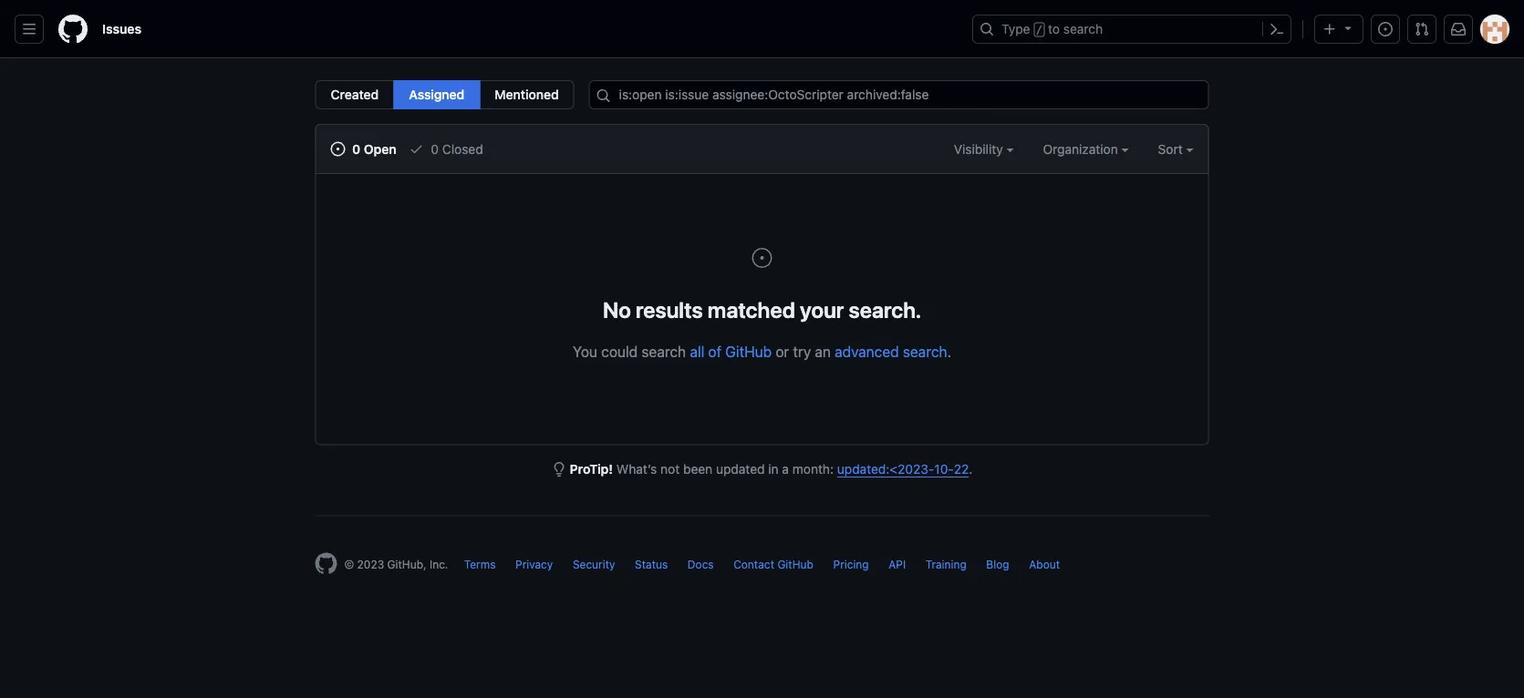 Task type: vqa. For each thing, say whether or not it's contained in the screenshot.
Name field
no



Task type: locate. For each thing, give the bounding box(es) containing it.
to
[[1048, 21, 1060, 36]]

1 vertical spatial github
[[777, 559, 814, 571]]

1 horizontal spatial issue opened image
[[1378, 22, 1393, 36]]

search right to
[[1063, 21, 1103, 36]]

matched
[[708, 297, 795, 322]]

terms
[[464, 559, 496, 571]]

©
[[344, 559, 354, 571]]

plus image
[[1322, 22, 1337, 36]]

advanced search link
[[835, 343, 947, 360]]

footer
[[301, 516, 1223, 621]]

your
[[800, 297, 844, 322]]

0 right check image in the left top of the page
[[431, 141, 439, 156]]

1 horizontal spatial 0
[[431, 141, 439, 156]]

/
[[1036, 24, 1042, 36]]

issues element
[[315, 80, 574, 109]]

homepage image left issues
[[58, 15, 88, 44]]

api link
[[889, 559, 906, 571]]

search left the all
[[642, 343, 686, 360]]

2 0 from the left
[[431, 141, 439, 156]]

issues
[[102, 21, 141, 36]]

notifications image
[[1451, 22, 1466, 36]]

0 horizontal spatial homepage image
[[58, 15, 88, 44]]

docs
[[688, 559, 714, 571]]

could
[[601, 343, 638, 360]]

search
[[1063, 21, 1103, 36], [642, 343, 686, 360], [903, 343, 947, 360]]

github right of
[[725, 343, 772, 360]]

0 closed
[[427, 141, 483, 156]]

1 0 from the left
[[352, 141, 360, 156]]

privacy link
[[515, 559, 553, 571]]

sort
[[1158, 141, 1183, 156]]

1 vertical spatial .
[[969, 462, 972, 477]]

github
[[725, 343, 772, 360], [777, 559, 814, 571]]

training link
[[925, 559, 967, 571]]

security link
[[573, 559, 615, 571]]

0 vertical spatial github
[[725, 343, 772, 360]]

0 left open
[[352, 141, 360, 156]]

training
[[925, 559, 967, 571]]

0 horizontal spatial .
[[947, 343, 951, 360]]

0 vertical spatial .
[[947, 343, 951, 360]]

status link
[[635, 559, 668, 571]]

issue opened image
[[1378, 22, 1393, 36], [331, 142, 345, 156]]

check image
[[409, 142, 424, 156]]

0 open link
[[331, 140, 397, 159]]

homepage image left ©
[[315, 553, 337, 575]]

1 horizontal spatial .
[[969, 462, 972, 477]]

status
[[635, 559, 668, 571]]

all of github link
[[690, 343, 772, 360]]

terms link
[[464, 559, 496, 571]]

1 vertical spatial homepage image
[[315, 553, 337, 575]]

protip!
[[570, 462, 613, 477]]

Search all issues text field
[[589, 80, 1209, 109]]

in
[[768, 462, 779, 477]]

assigned link
[[393, 80, 480, 109]]

search down search.
[[903, 343, 947, 360]]

or
[[776, 343, 789, 360]]

.
[[947, 343, 951, 360], [969, 462, 972, 477]]

0 horizontal spatial 0
[[352, 141, 360, 156]]

results
[[636, 297, 703, 322]]

1 vertical spatial issue opened image
[[331, 142, 345, 156]]

0 closed link
[[409, 140, 483, 159]]

github right contact
[[777, 559, 814, 571]]

updated:<2023-
[[837, 462, 934, 477]]

command palette image
[[1270, 22, 1284, 36]]

footer containing © 2023 github, inc.
[[301, 516, 1223, 621]]

issue opened image inside 0 open link
[[331, 142, 345, 156]]

mentioned link
[[479, 80, 574, 109]]

pricing
[[833, 559, 869, 571]]

advanced
[[835, 343, 899, 360]]

0 horizontal spatial issue opened image
[[331, 142, 345, 156]]

issue opened image left git pull request icon
[[1378, 22, 1393, 36]]

homepage image
[[58, 15, 88, 44], [315, 553, 337, 575]]

issue opened image left '0 open'
[[331, 142, 345, 156]]

triangle down image
[[1341, 21, 1355, 35]]

© 2023 github, inc.
[[344, 559, 448, 571]]

. right 10-
[[969, 462, 972, 477]]

month:
[[792, 462, 834, 477]]

0
[[352, 141, 360, 156], [431, 141, 439, 156]]

1 horizontal spatial github
[[777, 559, 814, 571]]

of
[[708, 343, 721, 360]]

sort button
[[1158, 140, 1193, 159]]

privacy
[[515, 559, 553, 571]]

api
[[889, 559, 906, 571]]

2023
[[357, 559, 384, 571]]

. for protip! what's not been updated in a month: updated:<2023-10-22 .
[[969, 462, 972, 477]]

no
[[603, 297, 631, 322]]

0 vertical spatial homepage image
[[58, 15, 88, 44]]

. right "advanced"
[[947, 343, 951, 360]]

github,
[[387, 559, 426, 571]]

0 for open
[[352, 141, 360, 156]]



Task type: describe. For each thing, give the bounding box(es) containing it.
closed
[[442, 141, 483, 156]]

assigned
[[409, 87, 465, 102]]

a
[[782, 462, 789, 477]]

2 horizontal spatial search
[[1063, 21, 1103, 36]]

docs link
[[688, 559, 714, 571]]

Issues search field
[[589, 80, 1209, 109]]

organization
[[1043, 141, 1121, 156]]

0 vertical spatial issue opened image
[[1378, 22, 1393, 36]]

created link
[[315, 80, 394, 109]]

type
[[1001, 21, 1030, 36]]

blog link
[[986, 559, 1009, 571]]

contact github link
[[733, 559, 814, 571]]

blog
[[986, 559, 1009, 571]]

mentioned
[[495, 87, 559, 102]]

search image
[[596, 88, 611, 103]]

you
[[573, 343, 597, 360]]

contact github
[[733, 559, 814, 571]]

open
[[364, 141, 397, 156]]

protip! what's not been updated in a month: updated:<2023-10-22 .
[[570, 462, 972, 477]]

0 for closed
[[431, 141, 439, 156]]

light bulb image
[[552, 462, 566, 477]]

created
[[331, 87, 379, 102]]

not
[[660, 462, 680, 477]]

. for you could search all of github or try an advanced search .
[[947, 343, 951, 360]]

search.
[[849, 297, 921, 322]]

visibility
[[954, 141, 1006, 156]]

inc.
[[429, 559, 448, 571]]

pricing link
[[833, 559, 869, 571]]

updated:<2023-10-22 link
[[837, 462, 969, 477]]

visibility button
[[954, 140, 1014, 159]]

been
[[683, 462, 712, 477]]

contact
[[733, 559, 774, 571]]

type / to search
[[1001, 21, 1103, 36]]

an
[[815, 343, 831, 360]]

no results matched your search.
[[603, 297, 921, 322]]

1 horizontal spatial homepage image
[[315, 553, 337, 575]]

1 horizontal spatial search
[[903, 343, 947, 360]]

about
[[1029, 559, 1060, 571]]

try
[[793, 343, 811, 360]]

0 horizontal spatial search
[[642, 343, 686, 360]]

security
[[573, 559, 615, 571]]

you could search all of github or try an advanced search .
[[573, 343, 951, 360]]

what's
[[616, 462, 657, 477]]

22
[[954, 462, 969, 477]]

0 horizontal spatial github
[[725, 343, 772, 360]]

10-
[[934, 462, 954, 477]]

issue opened image
[[751, 247, 773, 269]]

all
[[690, 343, 704, 360]]

git pull request image
[[1415, 22, 1429, 36]]

updated
[[716, 462, 765, 477]]

organization button
[[1043, 140, 1129, 159]]

0 open
[[349, 141, 397, 156]]

about link
[[1029, 559, 1060, 571]]



